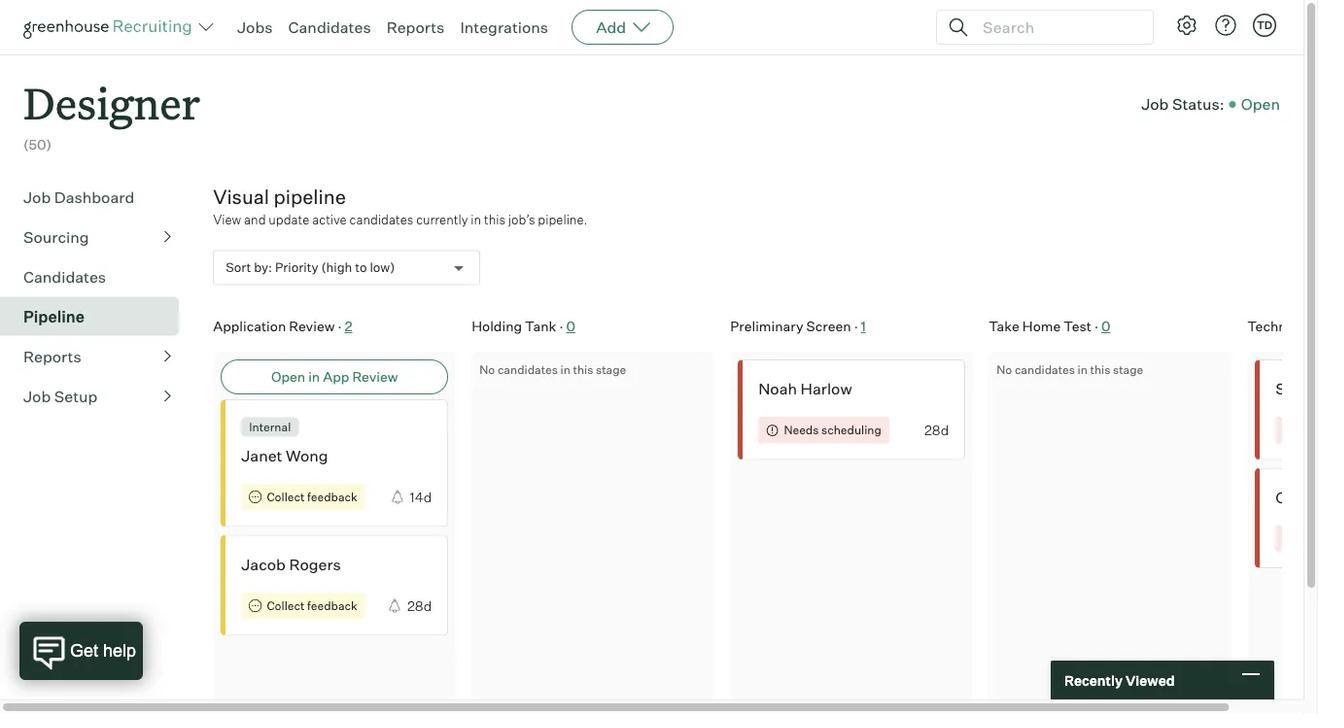 Task type: locate. For each thing, give the bounding box(es) containing it.
designer link
[[23, 54, 200, 135]]

scheduling
[[821, 423, 882, 437]]

collect feedback for 14d
[[267, 489, 357, 504]]

0 horizontal spatial candidates
[[23, 267, 106, 286]]

0 vertical spatial candidates link
[[288, 17, 371, 37]]

stage
[[596, 362, 626, 376], [1113, 362, 1143, 376]]

take
[[989, 318, 1020, 335]]

review
[[289, 318, 335, 335], [352, 368, 398, 385]]

this down the holding tank · 0 at the left of page
[[573, 362, 593, 376]]

no down holding
[[479, 362, 495, 376]]

no
[[479, 362, 495, 376], [997, 362, 1012, 376]]

1 horizontal spatial reports
[[387, 17, 445, 37]]

· left 1
[[854, 318, 858, 335]]

0 horizontal spatial review
[[289, 318, 335, 335]]

collect down janet wong
[[267, 489, 305, 504]]

application review · 2
[[213, 318, 352, 335]]

reports left integrations link on the left of the page
[[387, 17, 445, 37]]

1 horizontal spatial review
[[352, 368, 398, 385]]

add button
[[572, 10, 674, 45]]

no candidates in this stage down test
[[997, 362, 1143, 376]]

stage for take home test · 0
[[1113, 362, 1143, 376]]

collect feedback down wong
[[267, 489, 357, 504]]

0 horizontal spatial reports link
[[23, 345, 171, 368]]

christ button
[[1255, 468, 1318, 568], [1255, 468, 1318, 568]]

1 horizontal spatial candidates
[[498, 362, 558, 376]]

·
[[338, 318, 342, 335], [559, 318, 563, 335], [854, 318, 858, 335], [1095, 318, 1098, 335]]

this down test
[[1090, 362, 1110, 376]]

candidates down sourcing
[[23, 267, 106, 286]]

2 horizontal spatial this
[[1090, 362, 1110, 376]]

2 feedback from the top
[[307, 598, 357, 613]]

reports
[[387, 17, 445, 37], [23, 347, 81, 366]]

collect feedback
[[267, 489, 357, 504], [267, 598, 357, 613]]

candidates
[[288, 17, 371, 37], [23, 267, 106, 286]]

1 collect feedback from the top
[[267, 489, 357, 504]]

review right app
[[352, 368, 398, 385]]

1 horizontal spatial no
[[997, 362, 1012, 376]]

0
[[566, 318, 575, 335], [1101, 318, 1111, 335]]

job setup link
[[23, 385, 171, 408]]

open inside the open in app review link
[[271, 368, 305, 385]]

recently
[[1064, 672, 1123, 689]]

0 vertical spatial feedback
[[307, 489, 357, 504]]

1 vertical spatial reports link
[[23, 345, 171, 368]]

pipeline link
[[23, 305, 171, 328]]

0 horizontal spatial reports
[[23, 347, 81, 366]]

4 · from the left
[[1095, 318, 1098, 335]]

active
[[312, 212, 347, 227]]

review left 2
[[289, 318, 335, 335]]

job for job setup
[[23, 387, 51, 406]]

candidates link right jobs
[[288, 17, 371, 37]]

2 no from the left
[[997, 362, 1012, 376]]

pipeline
[[23, 307, 85, 326]]

and
[[244, 212, 266, 227]]

0 vertical spatial open
[[1241, 94, 1280, 114]]

no down take
[[997, 362, 1012, 376]]

priority
[[275, 260, 318, 276]]

0 right the "tank"
[[566, 318, 575, 335]]

job
[[1141, 94, 1169, 114], [23, 187, 51, 207], [23, 387, 51, 406]]

1 · from the left
[[338, 318, 342, 335]]

candidates inside the visual pipeline view and update active candidates currently in this job's pipeline.
[[350, 212, 413, 227]]

0 horizontal spatial no candidates in this stage
[[479, 362, 626, 376]]

0 horizontal spatial this
[[484, 212, 505, 227]]

open for open
[[1241, 94, 1280, 114]]

0 horizontal spatial 0
[[566, 318, 575, 335]]

view
[[213, 212, 241, 227]]

technical
[[1247, 318, 1309, 335]]

0 vertical spatial review
[[289, 318, 335, 335]]

designer
[[23, 74, 200, 131]]

configure image
[[1175, 14, 1199, 37]]

1 vertical spatial feedback
[[307, 598, 357, 613]]

preliminary
[[730, 318, 803, 335]]

janet
[[241, 445, 282, 465]]

in left app
[[308, 368, 320, 385]]

1 horizontal spatial stage
[[1113, 362, 1143, 376]]

open right status:
[[1241, 94, 1280, 114]]

collect for 14d
[[267, 489, 305, 504]]

this inside the visual pipeline view and update active candidates currently in this job's pipeline.
[[484, 212, 505, 227]]

1 vertical spatial review
[[352, 368, 398, 385]]

0 horizontal spatial no
[[479, 362, 495, 376]]

1 feedback from the top
[[307, 489, 357, 504]]

no candidates in this stage down the "tank"
[[479, 362, 626, 376]]

viewed
[[1126, 672, 1175, 689]]

collect
[[267, 489, 305, 504], [267, 598, 305, 613]]

2
[[345, 318, 352, 335]]

this
[[484, 212, 505, 227], [573, 362, 593, 376], [1090, 362, 1110, 376]]

open in app review link
[[221, 359, 448, 394]]

job left "setup"
[[23, 387, 51, 406]]

open left app
[[271, 368, 305, 385]]

2 horizontal spatial candidates
[[1015, 362, 1075, 376]]

candidates
[[350, 212, 413, 227], [498, 362, 558, 376], [1015, 362, 1075, 376]]

1 horizontal spatial 0
[[1101, 318, 1111, 335]]

1 horizontal spatial 28d
[[924, 422, 949, 439]]

visual
[[213, 184, 269, 209]]

sharp
[[1276, 379, 1318, 398]]

0 vertical spatial collect
[[267, 489, 305, 504]]

feedback for 14d
[[307, 489, 357, 504]]

reports down pipeline
[[23, 347, 81, 366]]

candidates for holding
[[498, 362, 558, 376]]

reports link up job setup link
[[23, 345, 171, 368]]

1 vertical spatial job
[[23, 187, 51, 207]]

· left 2
[[338, 318, 342, 335]]

feedback down wong
[[307, 489, 357, 504]]

screen
[[806, 318, 851, 335]]

1 vertical spatial candidates
[[23, 267, 106, 286]]

job up sourcing
[[23, 187, 51, 207]]

job dashboard link
[[23, 185, 171, 209]]

2 · from the left
[[559, 318, 563, 335]]

feedback for 28d
[[307, 598, 357, 613]]

no candidates in this stage
[[479, 362, 626, 376], [997, 362, 1143, 376]]

0 horizontal spatial open
[[271, 368, 305, 385]]

· for tank
[[559, 318, 563, 335]]

3 · from the left
[[854, 318, 858, 335]]

status:
[[1172, 94, 1225, 114]]

· right test
[[1095, 318, 1098, 335]]

reports link left integrations link on the left of the page
[[387, 17, 445, 37]]

integrations link
[[460, 17, 548, 37]]

candidates for take
[[1015, 362, 1075, 376]]

28d
[[924, 422, 949, 439], [407, 597, 432, 614]]

2 vertical spatial job
[[23, 387, 51, 406]]

jobs link
[[237, 17, 273, 37]]

2 stage from the left
[[1113, 362, 1143, 376]]

feedback down rogers
[[307, 598, 357, 613]]

collect feedback down rogers
[[267, 598, 357, 613]]

1 vertical spatial collect feedback
[[267, 598, 357, 613]]

(high
[[321, 260, 352, 276]]

open
[[1241, 94, 1280, 114], [271, 368, 305, 385]]

(50)
[[23, 136, 51, 153]]

0 vertical spatial candidates
[[288, 17, 371, 37]]

this for take
[[1090, 362, 1110, 376]]

1 horizontal spatial candidates link
[[288, 17, 371, 37]]

1 vertical spatial 28d
[[407, 597, 432, 614]]

candidates up 'low)'
[[350, 212, 413, 227]]

application
[[213, 318, 286, 335]]

1 collect from the top
[[267, 489, 305, 504]]

reports link
[[387, 17, 445, 37], [23, 345, 171, 368]]

2 0 from the left
[[1101, 318, 1111, 335]]

feedback
[[307, 489, 357, 504], [307, 598, 357, 613]]

this left job's
[[484, 212, 505, 227]]

designer (50)
[[23, 74, 200, 153]]

0 horizontal spatial candidates
[[350, 212, 413, 227]]

1 horizontal spatial no candidates in this stage
[[997, 362, 1143, 376]]

· right the "tank"
[[559, 318, 563, 335]]

stage for holding tank · 0
[[596, 362, 626, 376]]

in right currently
[[471, 212, 481, 227]]

sourcing
[[23, 227, 89, 247]]

test
[[1064, 318, 1092, 335]]

needs scheduling
[[784, 423, 882, 437]]

sharp button
[[1255, 359, 1318, 460], [1255, 359, 1318, 460]]

in
[[471, 212, 481, 227], [560, 362, 570, 376], [1078, 362, 1088, 376], [308, 368, 320, 385]]

greenhouse recruiting image
[[23, 16, 198, 39]]

job left status:
[[1141, 94, 1169, 114]]

1 vertical spatial open
[[271, 368, 305, 385]]

candidates right jobs
[[288, 17, 371, 37]]

0 vertical spatial job
[[1141, 94, 1169, 114]]

0 vertical spatial reports
[[387, 17, 445, 37]]

rogers
[[289, 554, 341, 574]]

jacob rogers
[[241, 554, 341, 574]]

candidates down the holding tank · 0 at the left of page
[[498, 362, 558, 376]]

2 no candidates in this stage from the left
[[997, 362, 1143, 376]]

job for job dashboard
[[23, 187, 51, 207]]

0 vertical spatial collect feedback
[[267, 489, 357, 504]]

job's
[[508, 212, 535, 227]]

2 collect feedback from the top
[[267, 598, 357, 613]]

1 stage from the left
[[596, 362, 626, 376]]

2 collect from the top
[[267, 598, 305, 613]]

candidates link down "sourcing" link at the top
[[23, 265, 171, 288]]

in down the holding tank · 0 at the left of page
[[560, 362, 570, 376]]

1 vertical spatial collect
[[267, 598, 305, 613]]

needs
[[784, 423, 819, 437]]

job for job status:
[[1141, 94, 1169, 114]]

0 horizontal spatial stage
[[596, 362, 626, 376]]

1 no candidates in this stage from the left
[[479, 362, 626, 376]]

open for open in app review
[[271, 368, 305, 385]]

0 vertical spatial 28d
[[924, 422, 949, 439]]

currently
[[416, 212, 468, 227]]

collect down jacob rogers
[[267, 598, 305, 613]]

0 vertical spatial reports link
[[387, 17, 445, 37]]

1 horizontal spatial this
[[573, 362, 593, 376]]

1 no from the left
[[479, 362, 495, 376]]

in down test
[[1078, 362, 1088, 376]]

0 horizontal spatial candidates link
[[23, 265, 171, 288]]

0 right test
[[1101, 318, 1111, 335]]

noah harlow
[[758, 379, 852, 398]]

1 horizontal spatial open
[[1241, 94, 1280, 114]]

dashboard
[[54, 187, 134, 207]]

candidates down home
[[1015, 362, 1075, 376]]



Task type: vqa. For each thing, say whether or not it's contained in the screenshot.
Take
yes



Task type: describe. For each thing, give the bounding box(es) containing it.
job dashboard
[[23, 187, 134, 207]]

job setup
[[23, 387, 98, 406]]

janet wong
[[241, 445, 328, 465]]

collect for 28d
[[267, 598, 305, 613]]

td button
[[1249, 10, 1280, 41]]

in
[[1312, 318, 1318, 335]]

td
[[1257, 18, 1273, 32]]

jobs
[[237, 17, 273, 37]]

in inside the visual pipeline view and update active candidates currently in this job's pipeline.
[[471, 212, 481, 227]]

setup
[[54, 387, 98, 406]]

sourcing link
[[23, 225, 171, 249]]

integrations
[[460, 17, 548, 37]]

add
[[596, 17, 626, 37]]

tank
[[525, 318, 556, 335]]

internal
[[249, 420, 291, 434]]

no candidates in this stage for ·
[[479, 362, 626, 376]]

recently viewed
[[1064, 672, 1175, 689]]

collect feedback for 28d
[[267, 598, 357, 613]]

holding
[[472, 318, 522, 335]]

1 0 from the left
[[566, 318, 575, 335]]

1 horizontal spatial reports link
[[387, 17, 445, 37]]

noah
[[758, 379, 797, 398]]

low)
[[370, 260, 395, 276]]

1 vertical spatial candidates link
[[23, 265, 171, 288]]

to
[[355, 260, 367, 276]]

update
[[269, 212, 309, 227]]

take home test · 0
[[989, 318, 1111, 335]]

app
[[323, 368, 349, 385]]

visual pipeline view and update active candidates currently in this job's pipeline.
[[213, 184, 588, 227]]

open in app review
[[271, 368, 398, 385]]

pipeline.
[[538, 212, 588, 227]]

td button
[[1253, 14, 1276, 37]]

harlow
[[801, 379, 852, 398]]

1 horizontal spatial candidates
[[288, 17, 371, 37]]

no for holding
[[479, 362, 495, 376]]

by:
[[254, 260, 272, 276]]

1
[[861, 318, 866, 335]]

technical in
[[1247, 318, 1318, 335]]

no for take
[[997, 362, 1012, 376]]

sort
[[226, 260, 251, 276]]

no candidates in this stage for test
[[997, 362, 1143, 376]]

· for screen
[[854, 318, 858, 335]]

this for holding
[[573, 362, 593, 376]]

· for review
[[338, 318, 342, 335]]

christ
[[1276, 487, 1318, 507]]

job status:
[[1141, 94, 1225, 114]]

1 vertical spatial reports
[[23, 347, 81, 366]]

sort by: priority (high to low)
[[226, 260, 395, 276]]

pipeline
[[274, 184, 346, 209]]

holding tank · 0
[[472, 318, 575, 335]]

14d
[[410, 488, 432, 505]]

preliminary screen · 1
[[730, 318, 866, 335]]

0 horizontal spatial 28d
[[407, 597, 432, 614]]

home
[[1022, 318, 1061, 335]]

wong
[[286, 445, 328, 465]]

jacob
[[241, 554, 286, 574]]

technical in link
[[1247, 317, 1318, 336]]

Search text field
[[978, 13, 1135, 41]]



